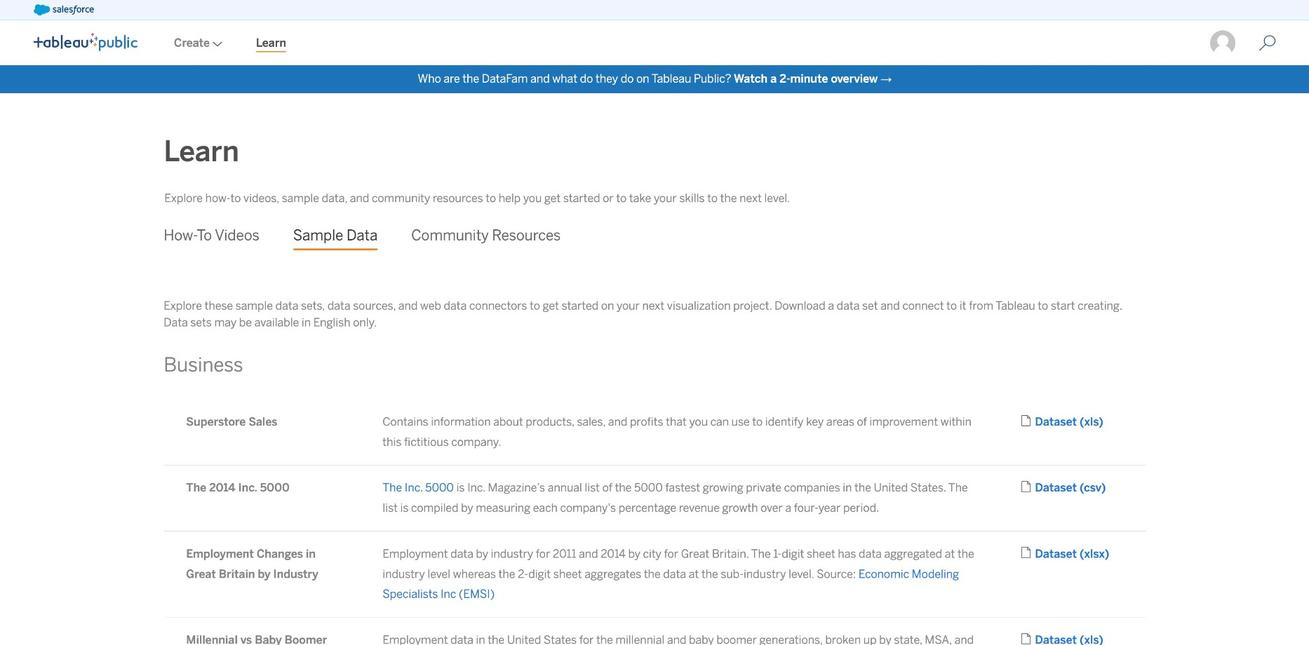 Task type: locate. For each thing, give the bounding box(es) containing it.
gary.orlando image
[[1209, 29, 1237, 57]]

create image
[[210, 41, 222, 47]]



Task type: describe. For each thing, give the bounding box(es) containing it.
go to search image
[[1242, 35, 1293, 52]]

logo image
[[34, 33, 137, 51]]

salesforce logo image
[[34, 4, 94, 15]]



Task type: vqa. For each thing, say whether or not it's contained in the screenshot.
Salesforce Logo on the top
yes



